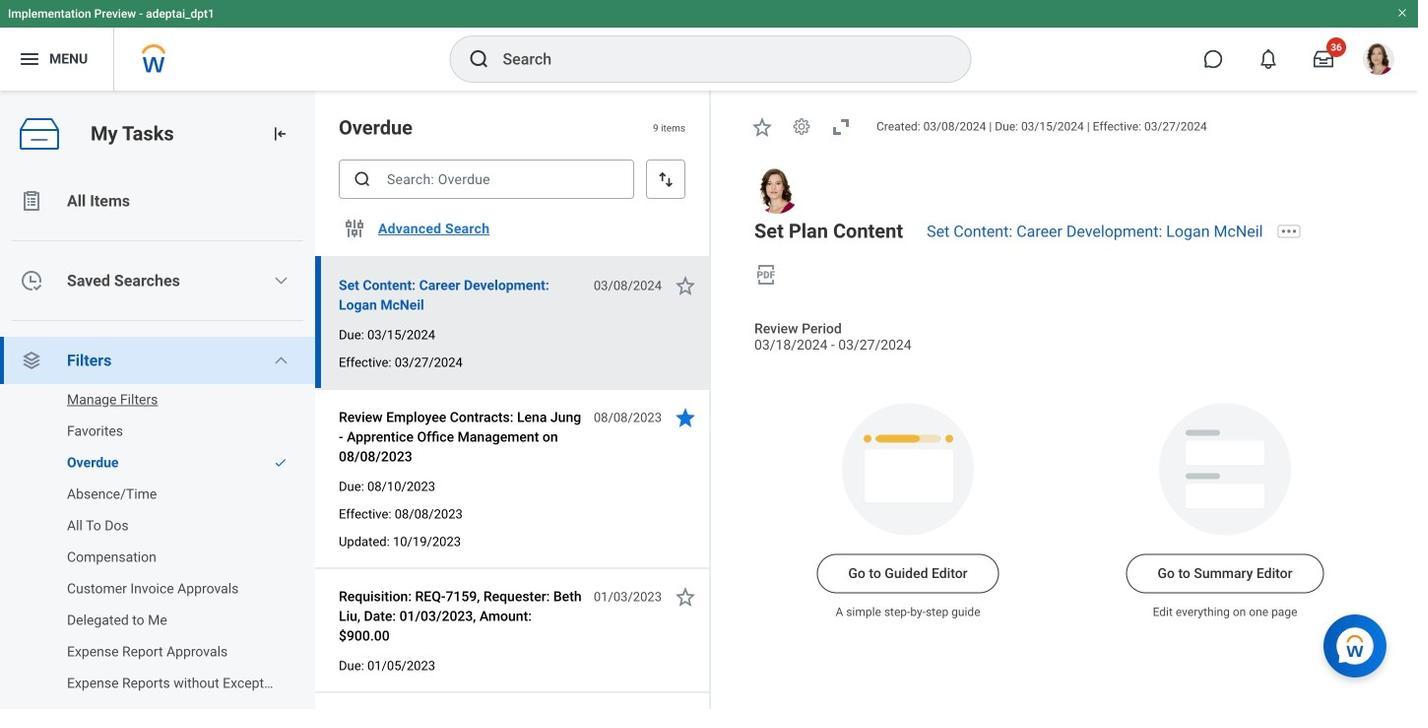 Task type: describe. For each thing, give the bounding box(es) containing it.
0 vertical spatial star image
[[750, 115, 774, 139]]

profile logan mcneil image
[[1363, 43, 1395, 79]]

1 horizontal spatial search image
[[467, 47, 491, 71]]

view printable version (pdf) image
[[754, 263, 778, 286]]

close environment banner image
[[1397, 7, 1408, 19]]

notifications large image
[[1259, 49, 1278, 69]]

1 list from the top
[[0, 177, 315, 709]]

Search: Overdue text field
[[339, 160, 634, 199]]

1 vertical spatial star image
[[674, 274, 697, 297]]

star image
[[674, 585, 697, 609]]

search image inside item list 'element'
[[353, 169, 372, 189]]

fullscreen image
[[829, 115, 853, 139]]

clipboard image
[[20, 189, 43, 213]]



Task type: vqa. For each thing, say whether or not it's contained in the screenshot.
Perspective ICON
yes



Task type: locate. For each thing, give the bounding box(es) containing it.
list
[[0, 177, 315, 709], [0, 380, 315, 709]]

search image
[[467, 47, 491, 71], [353, 169, 372, 189]]

clock check image
[[20, 269, 43, 293]]

1 vertical spatial search image
[[353, 169, 372, 189]]

chevron down image
[[273, 273, 289, 289]]

star image
[[750, 115, 774, 139], [674, 274, 697, 297], [674, 406, 697, 429]]

Search Workday  search field
[[503, 37, 930, 81]]

inbox large image
[[1314, 49, 1333, 69]]

employee's photo (logan mcneil) image
[[754, 168, 800, 214]]

banner
[[0, 0, 1418, 91]]

item list element
[[315, 91, 711, 709]]

chevron down image
[[273, 353, 289, 368]]

transformation import image
[[270, 124, 290, 144]]

2 vertical spatial star image
[[674, 406, 697, 429]]

0 vertical spatial search image
[[467, 47, 491, 71]]

gear image
[[792, 117, 812, 136]]

perspective image
[[20, 349, 43, 372]]

2 list from the top
[[0, 380, 315, 709]]

check image
[[274, 456, 288, 470]]

justify image
[[18, 47, 41, 71]]

0 horizontal spatial search image
[[353, 169, 372, 189]]

configure image
[[343, 217, 366, 240]]

sort image
[[656, 169, 676, 189]]



